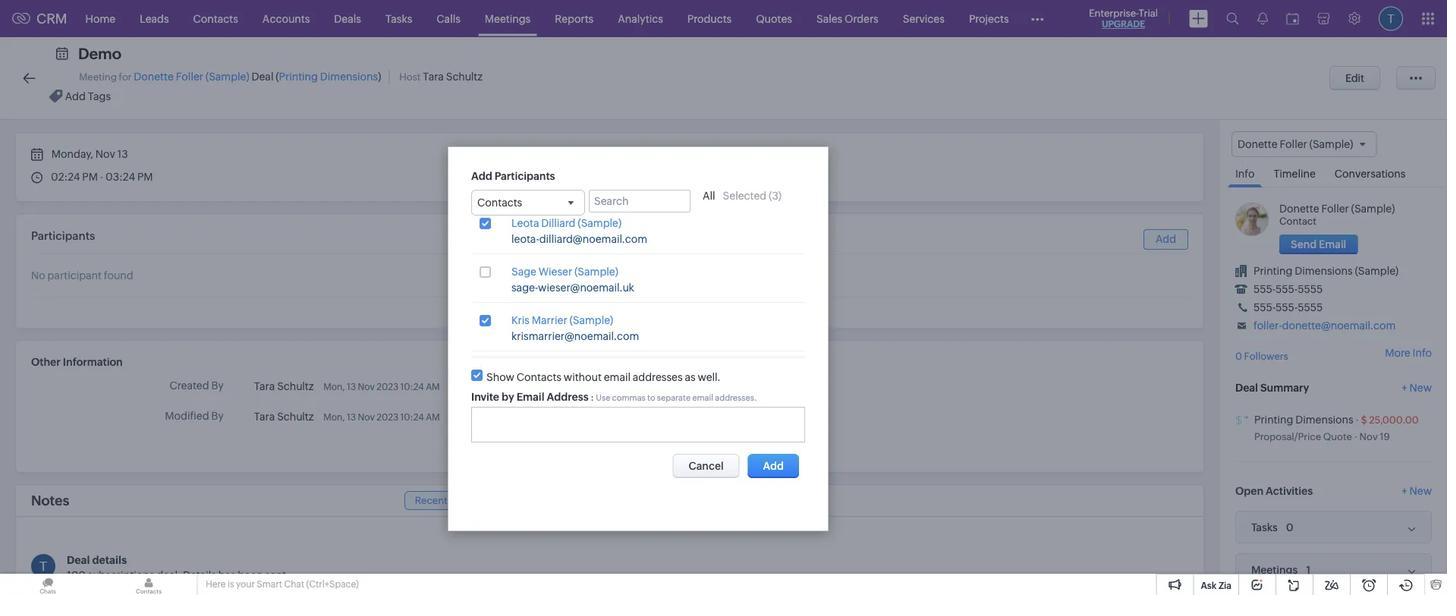 Task type: describe. For each thing, give the bounding box(es) containing it.
mon, 13 nov 2023 10:24 am for created by
[[324, 381, 440, 392]]

monday, nov 13
[[49, 148, 128, 160]]

(sample) for krismarrier@noemail.com
[[570, 314, 613, 327]]

2 new from the top
[[1410, 485, 1432, 497]]

projects link
[[957, 0, 1021, 37]]

deal for deal summary
[[1236, 382, 1258, 394]]

(sample) for leota-dilliard@noemail.com
[[578, 217, 622, 229]]

2 vertical spatial contacts
[[517, 371, 562, 383]]

monday,
[[51, 148, 93, 160]]

services link
[[891, 0, 957, 37]]

13 for created by
[[347, 381, 356, 392]]

1 horizontal spatial donette foller (sample) link
[[1280, 203, 1395, 215]]

as
[[685, 371, 696, 383]]

0 followers
[[1236, 350, 1289, 362]]

mon, for modified by
[[324, 412, 345, 422]]

mon, 13 nov 2023 10:24 am for modified by
[[324, 412, 440, 422]]

0 vertical spatial 13
[[117, 148, 128, 160]]

recent last
[[415, 495, 468, 506]]

no
[[31, 269, 45, 282]]

has
[[218, 569, 236, 581]]

meetings link
[[473, 0, 543, 37]]

donette foller (sample) contact
[[1280, 203, 1395, 227]]

calls link
[[424, 0, 473, 37]]

host tara schultz
[[399, 71, 483, 83]]

sales orders link
[[804, 0, 891, 37]]

quote
[[1323, 431, 1352, 443]]

tara for created by
[[254, 380, 275, 392]]

upgrade
[[1102, 19, 1145, 29]]

email inside invite by email address : use commas to separate email addresses.
[[692, 393, 714, 403]]

tara schultz for created by
[[254, 380, 314, 392]]

reports
[[555, 13, 594, 25]]

0 vertical spatial tara
[[423, 71, 444, 83]]

kris
[[512, 314, 530, 327]]

no participant found
[[31, 269, 133, 282]]

25,000.00
[[1369, 414, 1419, 426]]

10:24 for created by
[[400, 381, 424, 392]]

analytics
[[618, 13, 663, 25]]

0 horizontal spatial )
[[378, 71, 381, 83]]

2 pm from the left
[[137, 171, 153, 183]]

:
[[591, 392, 594, 403]]

tags
[[88, 90, 111, 102]]

0
[[1236, 350, 1242, 362]]

0 vertical spatial ·
[[1356, 414, 1359, 426]]

sales orders
[[817, 13, 879, 25]]

address
[[547, 391, 589, 403]]

sage wieser (sample) link
[[512, 265, 618, 278]]

add participants
[[471, 170, 555, 182]]

all selected ( 3 )
[[703, 190, 782, 202]]

deals
[[334, 13, 361, 25]]

crm link
[[12, 11, 67, 26]]

invite
[[471, 391, 499, 403]]

modified
[[165, 410, 209, 422]]

1 horizontal spatial participants
[[495, 170, 555, 182]]

notes
[[31, 493, 69, 508]]

addresses.
[[715, 393, 757, 403]]

here is your smart chat (ctrl+space)
[[206, 579, 359, 589]]

wieser@noemail.uk
[[538, 282, 634, 294]]

donette@noemail.com
[[1282, 320, 1396, 332]]

details
[[92, 554, 127, 566]]

13 for modified by
[[347, 412, 356, 422]]

ask zia
[[1201, 580, 1232, 591]]

(sample) for contact
[[1351, 203, 1395, 215]]

quotes link
[[744, 0, 804, 37]]

2 555-555-5555 from the top
[[1254, 301, 1323, 314]]

separate
[[657, 393, 691, 403]]

am for created by
[[426, 381, 440, 392]]

contacts image
[[101, 574, 197, 595]]

Contacts field
[[471, 190, 585, 216]]

leads link
[[128, 0, 181, 37]]

+ new link
[[1402, 382, 1432, 401]]

1 vertical spatial ·
[[1354, 431, 1358, 443]]

1 5555 from the top
[[1298, 283, 1323, 295]]

recent
[[415, 495, 448, 506]]

information
[[63, 356, 123, 368]]

add tags
[[65, 90, 111, 102]]

to
[[647, 393, 655, 403]]

show contacts without email addresses as well.
[[487, 371, 721, 383]]

been
[[238, 569, 263, 581]]

Search text field
[[589, 190, 691, 213]]

enterprise-
[[1089, 7, 1139, 19]]

products link
[[675, 0, 744, 37]]

0 vertical spatial foller
[[176, 71, 203, 83]]

contact
[[1280, 216, 1317, 227]]

followers
[[1244, 350, 1289, 362]]

deals link
[[322, 0, 373, 37]]

participant
[[47, 269, 102, 282]]

subscriptions
[[88, 569, 154, 581]]

addresses
[[633, 371, 683, 383]]

contacts link
[[181, 0, 250, 37]]

printing for printing dimensions · $ 25,000.00 proposal/price quote · nov 19
[[1255, 413, 1294, 426]]

products
[[687, 13, 732, 25]]

cancel link
[[673, 454, 740, 478]]

quotes
[[756, 13, 792, 25]]

tara schultz for modified by
[[254, 410, 314, 422]]

dilliard
[[541, 217, 576, 229]]

1 555-555-5555 from the top
[[1254, 283, 1323, 295]]

more
[[1385, 346, 1411, 359]]

-
[[100, 171, 103, 183]]

demo
[[78, 45, 121, 62]]

modified by
[[165, 410, 224, 422]]

crm
[[36, 11, 67, 26]]

1 vertical spatial info
[[1413, 346, 1432, 359]]

02:24 pm - 03:24 pm
[[51, 171, 153, 183]]

ask
[[1201, 580, 1217, 591]]

(sample) down contacts link
[[206, 71, 249, 83]]

wieser
[[539, 266, 572, 278]]



Task type: vqa. For each thing, say whether or not it's contained in the screenshot.
"2023"
yes



Task type: locate. For each thing, give the bounding box(es) containing it.
2 5555 from the top
[[1298, 301, 1323, 314]]

pm
[[82, 171, 98, 183], [137, 171, 153, 183]]

home
[[85, 13, 115, 25]]

dimensions up quote
[[1296, 413, 1354, 426]]

all link
[[703, 190, 715, 202]]

1 horizontal spatial pm
[[137, 171, 153, 183]]

1 mon, 13 nov 2023 10:24 am from the top
[[324, 381, 440, 392]]

0 vertical spatial mon,
[[324, 381, 345, 392]]

0 horizontal spatial donette foller (sample) link
[[134, 71, 249, 83]]

1 vertical spatial donette foller (sample) link
[[1280, 203, 1395, 215]]

1 vertical spatial mon,
[[324, 412, 345, 422]]

donette foller (sample) link up contact at the top right of the page
[[1280, 203, 1395, 215]]

1 vertical spatial new
[[1410, 485, 1432, 497]]

printing down accounts
[[279, 71, 318, 83]]

1 + from the top
[[1402, 382, 1408, 394]]

2 vertical spatial 13
[[347, 412, 356, 422]]

tara for modified by
[[254, 410, 275, 422]]

other
[[31, 356, 61, 368]]

foller down contacts link
[[176, 71, 203, 83]]

1 vertical spatial tara schultz
[[254, 410, 314, 422]]

0 vertical spatial new
[[1410, 382, 1432, 394]]

19
[[1380, 431, 1390, 443]]

2 vertical spatial schultz
[[277, 410, 314, 422]]

pm left -
[[82, 171, 98, 183]]

0 horizontal spatial add
[[65, 90, 86, 102]]

None button
[[1330, 66, 1381, 90], [1280, 235, 1358, 254], [748, 454, 799, 478], [1330, 66, 1381, 90], [1280, 235, 1358, 254], [748, 454, 799, 478]]

2 10:24 from the top
[[400, 412, 424, 422]]

02:24
[[51, 171, 80, 183]]

0 horizontal spatial donette
[[134, 71, 174, 83]]

2 mon, from the top
[[324, 412, 345, 422]]

· left $ on the bottom right of the page
[[1356, 414, 1359, 426]]

chat
[[284, 579, 304, 589]]

donette inside donette foller (sample) contact
[[1280, 203, 1320, 215]]

contacts for contacts field
[[477, 197, 522, 209]]

(sample) up dilliard@noemail.com
[[578, 217, 622, 229]]

0 vertical spatial tara schultz
[[254, 380, 314, 392]]

2 2023 from the top
[[377, 412, 399, 422]]

1 vertical spatial email
[[692, 393, 714, 403]]

1 horizontal spatial donette
[[1280, 203, 1320, 215]]

deal down 0
[[1236, 382, 1258, 394]]

2 by from the top
[[211, 410, 224, 422]]

email up invite by email address : use commas to separate email addresses.
[[604, 371, 631, 383]]

more info
[[1385, 346, 1432, 359]]

donette
[[134, 71, 174, 83], [1280, 203, 1320, 215]]

0 vertical spatial 555-555-5555
[[1254, 283, 1323, 295]]

proposal/price
[[1255, 431, 1321, 443]]

2 vertical spatial dimensions
[[1296, 413, 1354, 426]]

0 vertical spatial dimensions
[[320, 71, 378, 83]]

info right more
[[1413, 346, 1432, 359]]

1 vertical spatial foller
[[1322, 203, 1349, 215]]

1 pm from the left
[[82, 171, 98, 183]]

2 tara schultz from the top
[[254, 410, 314, 422]]

0 horizontal spatial printing dimensions link
[[279, 71, 378, 83]]

)
[[378, 71, 381, 83], [779, 190, 782, 202]]

mon, for created by
[[324, 381, 345, 392]]

foller-donette@noemail.com link
[[1254, 320, 1396, 332]]

2 am from the top
[[426, 412, 440, 422]]

2 vertical spatial deal
[[67, 554, 90, 566]]

foller down conversations
[[1322, 203, 1349, 215]]

participants up contacts field
[[495, 170, 555, 182]]

add for tags
[[65, 90, 86, 102]]

enterprise-trial upgrade
[[1089, 7, 1158, 29]]

contacts up the meeting for donette foller (sample) deal ( printing dimensions )
[[193, 13, 238, 25]]

0 vertical spatial email
[[604, 371, 631, 383]]

1 vertical spatial by
[[211, 410, 224, 422]]

1 horizontal spatial printing dimensions link
[[1255, 413, 1354, 426]]

0 vertical spatial am
[[426, 381, 440, 392]]

sage
[[512, 266, 537, 278]]

open activities
[[1236, 485, 1313, 497]]

+ new down more info link
[[1402, 382, 1432, 394]]

(sample) inside leota dilliard (sample) leota-dilliard@noemail.com
[[578, 217, 622, 229]]

donette up contact at the top right of the page
[[1280, 203, 1320, 215]]

timeline
[[1274, 168, 1316, 180]]

1 vertical spatial 5555
[[1298, 301, 1323, 314]]

555-555-5555
[[1254, 283, 1323, 295], [1254, 301, 1323, 314]]

tasks
[[385, 13, 412, 25]]

deal summary
[[1236, 382, 1309, 394]]

contacts for contacts link
[[193, 13, 238, 25]]

schultz for modified by
[[277, 410, 314, 422]]

kris marrier (sample) link
[[512, 314, 613, 327]]

summary
[[1261, 382, 1309, 394]]

0 horizontal spatial email
[[604, 371, 631, 383]]

1 vertical spatial 2023
[[377, 412, 399, 422]]

tara schultz
[[254, 380, 314, 392], [254, 410, 314, 422]]

(sample) up krismarrier@noemail.com
[[570, 314, 613, 327]]

1 vertical spatial donette
[[1280, 203, 1320, 215]]

(ctrl+space)
[[306, 579, 359, 589]]

5555 up foller-donette@noemail.com "link"
[[1298, 301, 1323, 314]]

1 vertical spatial schultz
[[277, 380, 314, 392]]

printing up foller-
[[1254, 265, 1293, 277]]

2 vertical spatial printing
[[1255, 413, 1294, 426]]

1 mon, from the top
[[324, 381, 345, 392]]

1 horizontal spatial info
[[1413, 346, 1432, 359]]

(sample) up donette@noemail.com at bottom
[[1355, 265, 1399, 277]]

for
[[119, 71, 132, 83]]

1 vertical spatial tara
[[254, 380, 275, 392]]

1 vertical spatial +
[[1402, 485, 1408, 497]]

( down accounts
[[276, 71, 279, 83]]

here
[[206, 579, 226, 589]]

0 vertical spatial +
[[1402, 382, 1408, 394]]

0 horizontal spatial (
[[276, 71, 279, 83]]

donette right "for"
[[134, 71, 174, 83]]

0 vertical spatial donette foller (sample) link
[[134, 71, 249, 83]]

2 + from the top
[[1402, 485, 1408, 497]]

sage wieser (sample) sage-wieser@noemail.uk
[[512, 266, 634, 294]]

accounts
[[262, 13, 310, 25]]

activities
[[1266, 485, 1313, 497]]

1 vertical spatial printing
[[1254, 265, 1293, 277]]

( right the selected
[[769, 190, 772, 202]]

schultz for created by
[[277, 380, 314, 392]]

foller inside donette foller (sample) contact
[[1322, 203, 1349, 215]]

found
[[104, 269, 133, 282]]

printing for printing dimensions (sample)
[[1254, 265, 1293, 277]]

1 horizontal spatial add
[[471, 170, 492, 182]]

deal inside 'deal details 100 subscriptions deal. details has been sent'
[[67, 554, 90, 566]]

commas
[[612, 393, 646, 403]]

projects
[[969, 13, 1009, 25]]

1 am from the top
[[426, 381, 440, 392]]

(sample) inside the kris marrier (sample) krismarrier@noemail.com
[[570, 314, 613, 327]]

add inside add link
[[1156, 233, 1176, 245]]

10:24 for modified by
[[400, 412, 424, 422]]

1 vertical spatial am
[[426, 412, 440, 422]]

more info link
[[1385, 346, 1432, 359]]

1 vertical spatial deal
[[1236, 382, 1258, 394]]

0 vertical spatial + new
[[1402, 382, 1432, 394]]

1 new from the top
[[1410, 382, 1432, 394]]

5555 down printing dimensions (sample)
[[1298, 283, 1323, 295]]

pm right 03:24
[[137, 171, 153, 183]]

dimensions for printing dimensions (sample)
[[1295, 265, 1353, 277]]

0 horizontal spatial participants
[[31, 229, 95, 243]]

mon, 13 nov 2023 10:24 am
[[324, 381, 440, 392], [324, 412, 440, 422]]

0 vertical spatial contacts
[[193, 13, 238, 25]]

0 vertical spatial deal
[[252, 71, 274, 83]]

2 horizontal spatial add
[[1156, 233, 1176, 245]]

(sample) for sage-wieser@noemail.uk
[[575, 266, 618, 278]]

1 vertical spatial 13
[[347, 381, 356, 392]]

2 horizontal spatial deal
[[1236, 382, 1258, 394]]

leota
[[512, 217, 539, 229]]

2 mon, 13 nov 2023 10:24 am from the top
[[324, 412, 440, 422]]

0 vertical spatial add
[[65, 90, 86, 102]]

1 + new from the top
[[1402, 382, 1432, 394]]

1 vertical spatial + new
[[1402, 485, 1432, 497]]

1 vertical spatial add
[[471, 170, 492, 182]]

1 vertical spatial )
[[779, 190, 782, 202]]

1 vertical spatial printing dimensions link
[[1255, 413, 1354, 426]]

1 tara schultz from the top
[[254, 380, 314, 392]]

·
[[1356, 414, 1359, 426], [1354, 431, 1358, 443]]

participants up participant on the top
[[31, 229, 95, 243]]

by right modified
[[211, 410, 224, 422]]

1 vertical spatial contacts
[[477, 197, 522, 209]]

0 vertical spatial printing
[[279, 71, 318, 83]]

sent
[[265, 569, 286, 581]]

100
[[67, 569, 86, 581]]

· right quote
[[1354, 431, 1358, 443]]

0 vertical spatial mon, 13 nov 2023 10:24 am
[[324, 381, 440, 392]]

1 vertical spatial 555-555-5555
[[1254, 301, 1323, 314]]

tara right modified by
[[254, 410, 275, 422]]

(sample) inside donette foller (sample) contact
[[1351, 203, 1395, 215]]

show
[[487, 371, 515, 383]]

0 vertical spatial info
[[1236, 168, 1255, 180]]

analytics link
[[606, 0, 675, 37]]

mon,
[[324, 381, 345, 392], [324, 412, 345, 422]]

0 vertical spatial 5555
[[1298, 283, 1323, 295]]

0 horizontal spatial info
[[1236, 168, 1255, 180]]

printing dimensions link up proposal/price
[[1255, 413, 1354, 426]]

schultz
[[446, 71, 483, 83], [277, 380, 314, 392], [277, 410, 314, 422]]

+ up 25,000.00 at the bottom
[[1402, 382, 1408, 394]]

add for participants
[[471, 170, 492, 182]]

host
[[399, 71, 421, 83]]

2023
[[377, 381, 399, 392], [377, 412, 399, 422]]

(sample)
[[206, 71, 249, 83], [1351, 203, 1395, 215], [578, 217, 622, 229], [1355, 265, 1399, 277], [575, 266, 618, 278], [570, 314, 613, 327]]

foller
[[176, 71, 203, 83], [1322, 203, 1349, 215]]

by right created
[[211, 380, 224, 392]]

) left 'host'
[[378, 71, 381, 83]]

add
[[65, 90, 86, 102], [471, 170, 492, 182], [1156, 233, 1176, 245]]

calls
[[437, 13, 461, 25]]

well.
[[698, 371, 721, 383]]

conversations link
[[1327, 157, 1414, 187]]

(sample) up wieser@noemail.uk
[[575, 266, 618, 278]]

orders
[[845, 13, 879, 25]]

1 vertical spatial 10:24
[[400, 412, 424, 422]]

sage-
[[512, 282, 538, 294]]

zia
[[1219, 580, 1232, 591]]

printing dimensions (sample)
[[1254, 265, 1399, 277]]

0 horizontal spatial pm
[[82, 171, 98, 183]]

tara
[[423, 71, 444, 83], [254, 380, 275, 392], [254, 410, 275, 422]]

deal details 100 subscriptions deal. details has been sent
[[67, 554, 286, 581]]

dimensions down deals
[[320, 71, 378, 83]]

+ down 25,000.00 at the bottom
[[1402, 485, 1408, 497]]

1 vertical spatial participants
[[31, 229, 95, 243]]

is
[[228, 579, 234, 589]]

created
[[170, 380, 209, 392]]

0 vertical spatial schultz
[[446, 71, 483, 83]]

cancel
[[689, 460, 724, 472]]

timeline link
[[1266, 157, 1324, 187]]

last
[[450, 495, 468, 506]]

0 vertical spatial )
[[378, 71, 381, 83]]

0 vertical spatial 10:24
[[400, 381, 424, 392]]

leota-
[[512, 233, 539, 245]]

1 horizontal spatial foller
[[1322, 203, 1349, 215]]

1 horizontal spatial (
[[769, 190, 772, 202]]

open
[[1236, 485, 1264, 497]]

donette foller (sample) link down contacts link
[[134, 71, 249, 83]]

1 horizontal spatial deal
[[252, 71, 274, 83]]

tara right 'host'
[[423, 71, 444, 83]]

0 vertical spatial (
[[276, 71, 279, 83]]

deal for deal details 100 subscriptions deal. details has been sent
[[67, 554, 90, 566]]

printing up proposal/price
[[1255, 413, 1294, 426]]

5555
[[1298, 283, 1323, 295], [1298, 301, 1323, 314]]

contacts down add participants
[[477, 197, 522, 209]]

contacts inside field
[[477, 197, 522, 209]]

+ new
[[1402, 382, 1432, 394], [1402, 485, 1432, 497]]

2 vertical spatial add
[[1156, 233, 1176, 245]]

2023 for modified by
[[377, 412, 399, 422]]

am for modified by
[[426, 412, 440, 422]]

meetings
[[485, 13, 531, 25]]

(sample) down conversations
[[1351, 203, 1395, 215]]

smart
[[257, 579, 282, 589]]

2023 for created by
[[377, 381, 399, 392]]

1 by from the top
[[211, 380, 224, 392]]

1 vertical spatial (
[[769, 190, 772, 202]]

deal up 100
[[67, 554, 90, 566]]

by
[[211, 380, 224, 392], [211, 410, 224, 422]]

2 + new from the top
[[1402, 485, 1432, 497]]

1 horizontal spatial )
[[779, 190, 782, 202]]

by for created by
[[211, 380, 224, 392]]

0 horizontal spatial deal
[[67, 554, 90, 566]]

0 vertical spatial donette
[[134, 71, 174, 83]]

by for modified by
[[211, 410, 224, 422]]

printing inside printing dimensions · $ 25,000.00 proposal/price quote · nov 19
[[1255, 413, 1294, 426]]

dimensions for printing dimensions · $ 25,000.00 proposal/price quote · nov 19
[[1296, 413, 1354, 426]]

0 vertical spatial by
[[211, 380, 224, 392]]

leota dilliard (sample) link
[[512, 217, 622, 230]]

0 vertical spatial printing dimensions link
[[279, 71, 378, 83]]

$
[[1361, 414, 1367, 426]]

(sample) inside the sage wieser (sample) sage-wieser@noemail.uk
[[575, 266, 618, 278]]

dimensions up foller-donette@noemail.com
[[1295, 265, 1353, 277]]

2 vertical spatial tara
[[254, 410, 275, 422]]

info left timeline
[[1236, 168, 1255, 180]]

+ new down 25,000.00 at the bottom
[[1402, 485, 1432, 497]]

deal down accounts
[[252, 71, 274, 83]]

1 vertical spatial mon, 13 nov 2023 10:24 am
[[324, 412, 440, 422]]

contacts up email
[[517, 371, 562, 383]]

email down well.
[[692, 393, 714, 403]]

1 vertical spatial dimensions
[[1295, 265, 1353, 277]]

nov inside printing dimensions · $ 25,000.00 proposal/price quote · nov 19
[[1360, 431, 1378, 443]]

0 vertical spatial 2023
[[377, 381, 399, 392]]

dimensions inside printing dimensions · $ 25,000.00 proposal/price quote · nov 19
[[1296, 413, 1354, 426]]

0 horizontal spatial foller
[[176, 71, 203, 83]]

sales
[[817, 13, 843, 25]]

1 10:24 from the top
[[400, 381, 424, 392]]

tara right created by
[[254, 380, 275, 392]]

dimensions
[[320, 71, 378, 83], [1295, 265, 1353, 277], [1296, 413, 1354, 426]]

1 2023 from the top
[[377, 381, 399, 392]]

deal.
[[157, 569, 181, 581]]

trial
[[1139, 7, 1158, 19]]

) right the selected
[[779, 190, 782, 202]]

chats image
[[0, 574, 96, 595]]

printing dimensions link down deals link
[[279, 71, 378, 83]]

printing dimensions link
[[279, 71, 378, 83], [1255, 413, 1354, 426]]

kris marrier (sample) krismarrier@noemail.com
[[512, 314, 639, 342]]

(
[[276, 71, 279, 83], [769, 190, 772, 202]]

0 vertical spatial participants
[[495, 170, 555, 182]]

other information
[[31, 356, 123, 368]]

1 horizontal spatial email
[[692, 393, 714, 403]]



